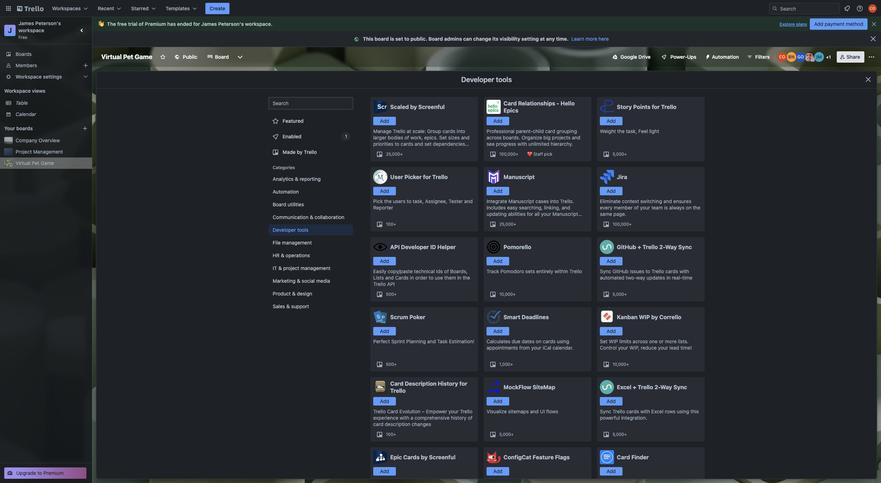 Task type: describe. For each thing, give the bounding box(es) containing it.
0 horizontal spatial is
[[390, 36, 394, 42]]

add button for excel + trello 2-way sync
[[600, 398, 623, 406]]

manage trello at scale: group cards into larger bodies of work, epics. set sizes and priorities to cards and set dependencies between them
[[373, 128, 470, 153]]

game inside board name text box
[[135, 53, 152, 61]]

of right trial
[[139, 21, 144, 27]]

integrate
[[487, 198, 507, 204]]

order
[[415, 275, 428, 281]]

and left task
[[427, 339, 436, 345]]

the
[[107, 21, 116, 27]]

learn more here link
[[569, 36, 609, 42]]

customize views image
[[237, 53, 244, 61]]

+ left ❤️
[[516, 152, 519, 157]]

1 vertical spatial manuscript
[[509, 198, 534, 204]]

lists
[[373, 275, 384, 281]]

primary element
[[0, 0, 881, 17]]

1,000
[[500, 362, 511, 367]]

add for epic cards by screenful
[[380, 469, 389, 475]]

1 horizontal spatial developer
[[401, 244, 429, 250]]

google drive icon image
[[613, 55, 618, 60]]

0 notifications image
[[843, 4, 852, 13]]

calendar
[[16, 111, 36, 117]]

across inside set wip limits across one or more lists. control your wip, reduce your lead time!
[[633, 339, 648, 345]]

and left ui
[[530, 409, 539, 415]]

0 vertical spatial excel
[[617, 384, 632, 391]]

2- for excel
[[655, 384, 661, 391]]

history
[[438, 381, 458, 387]]

table link
[[16, 100, 88, 107]]

marketing & social media
[[273, 278, 330, 284]]

staff
[[534, 152, 543, 157]]

for right picker
[[423, 174, 431, 180]]

ui
[[540, 409, 545, 415]]

100 + for card description history for trello
[[386, 432, 396, 438]]

utilities
[[288, 202, 304, 208]]

project management
[[16, 149, 63, 155]]

file management
[[273, 240, 312, 246]]

to inside pick the users to task, assignee, tester and reporter
[[407, 198, 412, 204]]

add for github + trello 2-way sync
[[607, 258, 616, 264]]

pick the users to task, assignee, tester and reporter
[[373, 198, 473, 211]]

& for sales
[[286, 304, 290, 310]]

product
[[273, 291, 291, 297]]

to right upgrade
[[37, 470, 42, 477]]

1 horizontal spatial developer tools
[[461, 75, 512, 84]]

5,000 + for story points for trello
[[613, 152, 627, 157]]

+ up "issues"
[[638, 244, 642, 250]]

rows
[[665, 409, 676, 415]]

+ for story points for trello
[[625, 152, 627, 157]]

add button for manuscript
[[487, 187, 509, 196]]

james inside banner
[[201, 21, 217, 27]]

one
[[649, 339, 658, 345]]

power-ups button
[[657, 51, 701, 63]]

add button for smart deadlines
[[487, 327, 509, 336]]

card for card finder
[[617, 455, 630, 461]]

gary orlando (garyorlando) image
[[796, 52, 806, 62]]

500 for scrum poker
[[386, 362, 394, 367]]

perfect sprint planning and task estimation!
[[373, 339, 475, 345]]

sprint
[[391, 339, 405, 345]]

25,000 for scaled by screenful
[[386, 152, 400, 157]]

using inside the calculates due dates on cards using appointments from your ical calendar.
[[557, 339, 569, 345]]

10,000 for pomorello
[[500, 292, 513, 297]]

estimation!
[[449, 339, 475, 345]]

the inside easily copy/paste technical ids of boards, lists and cards in order to use them in the trello api
[[463, 275, 470, 281]]

add payment method button
[[810, 18, 868, 30]]

member
[[614, 205, 633, 211]]

kanban
[[617, 314, 638, 321]]

within
[[555, 269, 568, 275]]

relationships
[[518, 100, 556, 107]]

easy
[[507, 205, 518, 211]]

2 in from the left
[[458, 275, 462, 281]]

card for card description history for trello
[[390, 381, 404, 387]]

add button for user picker for trello
[[373, 187, 396, 196]]

1 horizontal spatial 100,000
[[613, 222, 629, 227]]

for inside card description history for trello
[[460, 381, 468, 387]]

+ up integration.
[[633, 384, 637, 391]]

add button for pomorello
[[487, 257, 509, 266]]

0 horizontal spatial virtual pet game
[[16, 160, 54, 166]]

of inside eliminate context switching and ensures every member of your team is always on the same page.
[[634, 205, 639, 211]]

+ for manuscript
[[514, 222, 516, 227]]

integration.
[[621, 415, 648, 421]]

boards.
[[503, 135, 520, 141]]

featured
[[283, 118, 304, 124]]

add button for mockflow sitemap
[[487, 398, 509, 406]]

add for scaled by screenful
[[380, 118, 389, 124]]

1 vertical spatial screenful
[[429, 455, 456, 461]]

configcat
[[504, 455, 532, 461]]

trello inside easily copy/paste technical ids of boards, lists and cards in order to use them in the trello api
[[373, 281, 386, 287]]

& for analytics
[[295, 176, 298, 182]]

cards inside the calculates due dates on cards using appointments from your ical calendar.
[[543, 339, 556, 345]]

track
[[487, 269, 499, 275]]

+ for user picker for trello
[[394, 222, 396, 227]]

scaled
[[390, 104, 409, 110]]

100 for card description history for trello
[[386, 432, 394, 438]]

priorities
[[373, 141, 394, 147]]

5,000 for mockflow sitemap
[[500, 432, 511, 438]]

your down or
[[658, 345, 668, 351]]

the right "weight"
[[618, 128, 625, 134]]

trello right points
[[661, 104, 677, 110]]

for right points
[[652, 104, 660, 110]]

communication & collaboration link
[[269, 212, 354, 223]]

1 horizontal spatial at
[[540, 36, 545, 42]]

grouping
[[557, 128, 577, 134]]

your inside integrate manuscript cases into trello. includes easy searching, linking, and updating abilities for all your manuscript cases!
[[541, 211, 551, 217]]

trello up assignee,
[[433, 174, 448, 180]]

add for jira
[[607, 188, 616, 194]]

0 vertical spatial screenful
[[418, 104, 445, 110]]

entirely
[[537, 269, 553, 275]]

easily
[[373, 269, 387, 275]]

to inside the sync github issues to trello cards with automated two-way updates in real-time
[[646, 269, 651, 275]]

wip for by
[[639, 314, 650, 321]]

way for excel + trello 2-way sync
[[661, 384, 672, 391]]

to left public.
[[405, 36, 410, 42]]

add button for kanban wip by corrello
[[600, 327, 623, 336]]

weight
[[600, 128, 616, 134]]

way for github + trello 2-way sync
[[666, 244, 677, 250]]

ben nelson (bennelson96) image
[[787, 52, 797, 62]]

Search field
[[778, 3, 840, 14]]

your
[[4, 125, 15, 131]]

board for board
[[215, 54, 229, 60]]

by left the corrello at the right bottom
[[652, 314, 658, 321]]

0 vertical spatial developer
[[461, 75, 494, 84]]

cards inside easily copy/paste technical ids of boards, lists and cards in order to use them in the trello api
[[395, 275, 409, 281]]

set inside 'manage trello at scale: group cards into larger bodies of work, epics. set sizes and priorities to cards and set dependencies between them'
[[439, 135, 447, 141]]

for right ended
[[193, 21, 200, 27]]

analytics & reporting link
[[269, 174, 354, 185]]

j
[[8, 26, 12, 34]]

to inside easily copy/paste technical ids of boards, lists and cards in order to use them in the trello api
[[429, 275, 434, 281]]

+ for github + trello 2-way sync
[[625, 292, 627, 297]]

0 horizontal spatial 100,000 +
[[500, 152, 519, 157]]

virtual inside virtual pet game link
[[16, 160, 30, 166]]

sync up rows
[[674, 384, 687, 391]]

operations
[[286, 253, 310, 259]]

and down work,
[[415, 141, 423, 147]]

visualize sitemaps and ui flows
[[487, 409, 558, 415]]

trello right within
[[570, 269, 582, 275]]

1 horizontal spatial 1
[[829, 55, 831, 60]]

on inside the calculates due dates on cards using appointments from your ical calendar.
[[536, 339, 542, 345]]

and right sizes
[[461, 135, 470, 141]]

5,000 + for excel + trello 2-way sync
[[613, 432, 627, 438]]

automated
[[600, 275, 625, 281]]

+ for kanban wip by corrello
[[627, 362, 629, 367]]

eliminate
[[600, 198, 621, 204]]

add button for api developer id helper
[[373, 257, 396, 266]]

2 vertical spatial manuscript
[[553, 211, 578, 217]]

way
[[637, 275, 646, 281]]

kanban wip by corrello
[[617, 314, 682, 321]]

& for marketing
[[297, 278, 300, 284]]

virtual pet game inside board name text box
[[101, 53, 152, 61]]

back to home image
[[17, 3, 44, 14]]

add for manuscript
[[494, 188, 503, 194]]

1 horizontal spatial task,
[[626, 128, 637, 134]]

card inside trello card evolution – empower your trello experience with a comprehensive history of card description changes
[[373, 422, 384, 428]]

virtual inside board name text box
[[101, 53, 122, 61]]

reduce
[[641, 345, 657, 351]]

members
[[16, 62, 37, 68]]

updates
[[647, 275, 665, 281]]

add button for jira
[[600, 187, 623, 196]]

dependencies
[[433, 141, 465, 147]]

add for mockflow sitemap
[[494, 399, 503, 405]]

1 vertical spatial automation
[[273, 189, 299, 195]]

10,000 for kanban wip by corrello
[[613, 362, 627, 367]]

star or unstar board image
[[160, 54, 166, 60]]

smart deadlines
[[504, 314, 549, 321]]

❤️
[[527, 152, 532, 157]]

0 vertical spatial manuscript
[[504, 174, 535, 180]]

categories
[[273, 165, 295, 170]]

0 horizontal spatial pet
[[32, 160, 39, 166]]

media
[[316, 278, 330, 284]]

workspace inside banner
[[245, 21, 271, 27]]

+ for scaled by screenful
[[400, 152, 403, 157]]

reporter
[[373, 205, 393, 211]]

with inside sync trello cards with excel rows using this powerful integration.
[[641, 409, 650, 415]]

flags
[[555, 455, 570, 461]]

add button for story points for trello
[[600, 117, 623, 125]]

public.
[[411, 36, 427, 42]]

sales & support
[[273, 304, 309, 310]]

create
[[210, 5, 225, 11]]

1 horizontal spatial 100,000 +
[[613, 222, 632, 227]]

board link
[[203, 51, 233, 63]]

trello up experience
[[373, 409, 386, 415]]

trello up "issues"
[[643, 244, 658, 250]]

lists.
[[678, 339, 689, 345]]

power-
[[671, 54, 687, 60]]

100 + for user picker for trello
[[386, 222, 396, 227]]

management inside it & project management link
[[301, 265, 331, 271]]

0 horizontal spatial developer
[[273, 227, 296, 233]]

add for excel + trello 2-way sync
[[607, 399, 616, 405]]

professional
[[487, 128, 515, 134]]

sitemap
[[533, 384, 555, 391]]

0 horizontal spatial developer tools
[[273, 227, 309, 233]]

made by trello link
[[269, 145, 354, 159]]

trello inside sync trello cards with excel rows using this powerful integration.
[[613, 409, 625, 415]]

add button for card description history for trello
[[373, 398, 396, 406]]

1 vertical spatial premium
[[43, 470, 64, 477]]

public
[[183, 54, 197, 60]]

at inside 'manage trello at scale: group cards into larger bodies of work, epics. set sizes and priorities to cards and set dependencies between them'
[[407, 128, 411, 134]]

board utilities
[[273, 202, 304, 208]]

0 vertical spatial set
[[396, 36, 403, 42]]

this member is an admin of this board. image
[[812, 59, 815, 62]]

add for card finder
[[607, 469, 616, 475]]

upgrade to premium
[[16, 470, 64, 477]]

into inside 'manage trello at scale: group cards into larger bodies of work, epics. set sizes and priorities to cards and set dependencies between them'
[[457, 128, 465, 134]]

0 horizontal spatial game
[[41, 160, 54, 166]]

+ for card description history for trello
[[394, 432, 396, 438]]

0 vertical spatial github
[[617, 244, 636, 250]]

made
[[283, 149, 296, 155]]

5,000 for story points for trello
[[613, 152, 625, 157]]

tester
[[449, 198, 463, 204]]

1 horizontal spatial tools
[[496, 75, 512, 84]]

history
[[451, 415, 467, 421]]

add for api developer id helper
[[380, 258, 389, 264]]

ended
[[177, 21, 192, 27]]

see
[[487, 141, 495, 147]]

of inside 'manage trello at scale: group cards into larger bodies of work, epics. set sizes and priorities to cards and set dependencies between them'
[[405, 135, 409, 141]]

to inside 'manage trello at scale: group cards into larger bodies of work, epics. set sizes and priorities to cards and set dependencies between them'
[[395, 141, 399, 147]]

by right scaled
[[410, 104, 417, 110]]

100 for user picker for trello
[[386, 222, 394, 227]]

0 horizontal spatial christina overa (christinaovera) image
[[778, 52, 787, 62]]

of inside trello card evolution – empower your trello experience with a comprehensive history of card description changes
[[468, 415, 473, 421]]

epics.
[[424, 135, 438, 141]]

parent-
[[516, 128, 533, 134]]

them inside easily copy/paste technical ids of boards, lists and cards in order to use them in the trello api
[[445, 275, 456, 281]]

25,000 for manuscript
[[500, 222, 514, 227]]

cards up sizes
[[443, 128, 456, 134]]

work,
[[411, 135, 423, 141]]

by right the epic
[[421, 455, 428, 461]]

sync up time
[[679, 244, 692, 250]]

j link
[[4, 25, 16, 36]]

board for board utilities
[[273, 202, 286, 208]]

on inside eliminate context switching and ensures every member of your team is always on the same page.
[[686, 205, 692, 211]]

workspace inside the james peterson's workspace free
[[18, 27, 44, 33]]

pomodoro
[[501, 269, 524, 275]]

Board name text field
[[98, 51, 156, 63]]

copy/paste
[[388, 269, 413, 275]]

+ for jira
[[629, 222, 632, 227]]

searching,
[[519, 205, 543, 211]]



Task type: locate. For each thing, give the bounding box(es) containing it.
& for hr
[[281, 253, 284, 259]]

mockflow
[[504, 384, 532, 391]]

add button up "powerful"
[[600, 398, 623, 406]]

+ for pomorello
[[513, 292, 516, 297]]

1 vertical spatial is
[[664, 205, 668, 211]]

0 vertical spatial workspace
[[245, 21, 271, 27]]

wip
[[639, 314, 650, 321], [609, 339, 618, 345]]

it & project management
[[273, 265, 331, 271]]

add button up easily
[[373, 257, 396, 266]]

with inside trello card evolution – empower your trello experience with a comprehensive history of card description changes
[[400, 415, 409, 421]]

0 vertical spatial them
[[394, 147, 406, 153]]

sync inside the sync github issues to trello cards with automated two-way updates in real-time
[[600, 269, 611, 275]]

100 + down 'reporter'
[[386, 222, 396, 227]]

search image
[[772, 6, 778, 11]]

1 left larger
[[345, 134, 347, 139]]

limits
[[620, 339, 632, 345]]

add board image
[[82, 126, 88, 131]]

james down the 'create' button
[[201, 21, 217, 27]]

hr & operations link
[[269, 250, 354, 261]]

add for card relationships - hello epics
[[494, 118, 503, 124]]

board left customize views icon
[[215, 54, 229, 60]]

0 vertical spatial 100
[[386, 222, 394, 227]]

project management link
[[16, 148, 88, 156]]

your inside eliminate context switching and ensures every member of your team is always on the same page.
[[640, 205, 650, 211]]

cards inside sync trello cards with excel rows using this powerful integration.
[[627, 409, 639, 415]]

pet inside board name text box
[[123, 53, 133, 61]]

0 horizontal spatial peterson's
[[35, 20, 61, 26]]

cards down work,
[[401, 141, 414, 147]]

👋 the free trial of premium has ended for james peterson's workspace .
[[98, 21, 273, 27]]

for
[[193, 21, 200, 27], [652, 104, 660, 110], [423, 174, 431, 180], [527, 211, 534, 217], [460, 381, 468, 387]]

100 down description
[[386, 432, 394, 438]]

drive
[[639, 54, 651, 60]]

25,000 + for scaled by screenful
[[386, 152, 403, 157]]

1 horizontal spatial automation
[[712, 54, 739, 60]]

2 500 + from the top
[[386, 362, 397, 367]]

workspace for workspace views
[[4, 88, 31, 94]]

task, left assignee,
[[413, 198, 424, 204]]

1 horizontal spatial 25,000
[[500, 222, 514, 227]]

+ down 'limits'
[[627, 362, 629, 367]]

management
[[282, 240, 312, 246], [301, 265, 331, 271]]

5,000 up jira
[[613, 152, 625, 157]]

jeremy miller (jeremymiller198) image
[[814, 52, 824, 62]]

board right public.
[[429, 36, 443, 42]]

cards up integration.
[[627, 409, 639, 415]]

0 vertical spatial 100,000 +
[[500, 152, 519, 157]]

1 vertical spatial into
[[550, 198, 559, 204]]

2- up sync trello cards with excel rows using this powerful integration.
[[655, 384, 661, 391]]

way
[[666, 244, 677, 250], [661, 384, 672, 391]]

add button up "pick" at the left top of page
[[373, 187, 396, 196]]

your down 'limits'
[[618, 345, 628, 351]]

for inside integrate manuscript cases into trello. includes easy searching, linking, and updating abilities for all your manuscript cases!
[[527, 211, 534, 217]]

them down bodies
[[394, 147, 406, 153]]

james peterson (jamespeterson93) image
[[805, 52, 815, 62]]

0 vertical spatial api
[[390, 244, 400, 250]]

add for smart deadlines
[[494, 328, 503, 334]]

management inside file management link
[[282, 240, 312, 246]]

& down board utilities link
[[310, 214, 313, 220]]

more up "lead"
[[665, 339, 677, 345]]

cases
[[536, 198, 549, 204]]

github up automated
[[613, 269, 629, 275]]

+ for scrum poker
[[394, 362, 397, 367]]

1 horizontal spatial more
[[665, 339, 677, 345]]

into
[[457, 128, 465, 134], [550, 198, 559, 204]]

boards link
[[0, 49, 92, 60]]

larger
[[373, 135, 387, 141]]

virtual pet game
[[101, 53, 152, 61], [16, 160, 54, 166]]

3 in from the left
[[667, 275, 671, 281]]

10,000 +
[[500, 292, 516, 297], [613, 362, 629, 367]]

trello up history
[[460, 409, 473, 415]]

add button up "visualize"
[[487, 398, 509, 406]]

the
[[618, 128, 625, 134], [384, 198, 392, 204], [693, 205, 701, 211], [463, 275, 470, 281]]

with inside the sync github issues to trello cards with automated two-way updates in real-time
[[680, 269, 689, 275]]

0 horizontal spatial card
[[373, 422, 384, 428]]

0 horizontal spatial workspace
[[18, 27, 44, 33]]

2 500 from the top
[[386, 362, 394, 367]]

1 horizontal spatial james
[[201, 21, 217, 27]]

excel inside sync trello cards with excel rows using this powerful integration.
[[652, 409, 664, 415]]

set inside 'manage trello at scale: group cards into larger bodies of work, epics. set sizes and priorities to cards and set dependencies between them'
[[425, 141, 432, 147]]

card inside card description history for trello
[[390, 381, 404, 387]]

helper
[[438, 244, 456, 250]]

& left social
[[297, 278, 300, 284]]

game down management
[[41, 160, 54, 166]]

0 horizontal spatial sm image
[[353, 36, 363, 43]]

1 vertical spatial cards
[[403, 455, 420, 461]]

team
[[652, 205, 663, 211]]

them inside 'manage trello at scale: group cards into larger bodies of work, epics. set sizes and priorities to cards and set dependencies between them'
[[394, 147, 406, 153]]

500 + for api developer id helper
[[386, 292, 397, 297]]

open information menu image
[[857, 5, 864, 12]]

1 horizontal spatial virtual pet game
[[101, 53, 152, 61]]

25,000 + for manuscript
[[500, 222, 516, 227]]

1 vertical spatial workspace
[[4, 88, 31, 94]]

card description history for trello
[[390, 381, 468, 394]]

cases!
[[487, 218, 502, 224]]

1 horizontal spatial virtual
[[101, 53, 122, 61]]

Search text field
[[269, 97, 354, 110]]

0 horizontal spatial across
[[487, 135, 502, 141]]

admins
[[444, 36, 462, 42]]

feel
[[639, 128, 648, 134]]

christina overa (christinaovera) image right open information menu 'image'
[[869, 4, 877, 13]]

premium inside banner
[[145, 21, 166, 27]]

0 horizontal spatial excel
[[617, 384, 632, 391]]

add button for epic cards by screenful
[[373, 468, 396, 476]]

+ for smart deadlines
[[511, 362, 513, 367]]

featured link
[[269, 114, 354, 128]]

0 vertical spatial premium
[[145, 21, 166, 27]]

500 for api developer id helper
[[386, 292, 394, 297]]

all
[[535, 211, 540, 217]]

+ for api developer id helper
[[394, 292, 397, 297]]

2 horizontal spatial board
[[429, 36, 443, 42]]

christina overa (christinaovera) image inside primary element
[[869, 4, 877, 13]]

into inside integrate manuscript cases into trello. includes easy searching, linking, and updating abilities for all your manuscript cases!
[[550, 198, 559, 204]]

5,000 for excel + trello 2-way sync
[[613, 432, 625, 438]]

tools up epics
[[496, 75, 512, 84]]

evolution
[[400, 409, 421, 415]]

light
[[650, 128, 660, 134]]

powerful
[[600, 415, 620, 421]]

add for user picker for trello
[[380, 188, 389, 194]]

and inside integrate manuscript cases into trello. includes easy searching, linking, and updating abilities for all your manuscript cases!
[[562, 205, 570, 211]]

5,000 + up jira
[[613, 152, 627, 157]]

0 vertical spatial is
[[390, 36, 394, 42]]

calendar.
[[553, 345, 574, 351]]

enabled
[[283, 134, 302, 140]]

10,000 + for pomorello
[[500, 292, 516, 297]]

trello.
[[560, 198, 574, 204]]

add button up manage
[[373, 117, 396, 125]]

1 horizontal spatial workspace
[[245, 21, 271, 27]]

assignee,
[[425, 198, 448, 204]]

wip for limits
[[609, 339, 618, 345]]

1 vertical spatial way
[[661, 384, 672, 391]]

add button for card finder
[[600, 468, 623, 476]]

0 vertical spatial task,
[[626, 128, 637, 134]]

add for story points for trello
[[607, 118, 616, 124]]

james up the free
[[18, 20, 34, 26]]

at
[[540, 36, 545, 42], [407, 128, 411, 134]]

by right 'made'
[[297, 149, 303, 155]]

method
[[846, 21, 864, 27]]

api down copy/paste
[[387, 281, 395, 287]]

way up rows
[[661, 384, 672, 391]]

sync up "powerful"
[[600, 409, 611, 415]]

settings
[[43, 74, 62, 80]]

sm image inside automation button
[[702, 51, 712, 61]]

projects
[[552, 135, 571, 141]]

wip inside set wip limits across one or more lists. control your wip, reduce your lead time!
[[609, 339, 618, 345]]

workspace views
[[4, 88, 45, 94]]

on right dates
[[536, 339, 542, 345]]

0 vertical spatial 500
[[386, 292, 394, 297]]

25,000 + down abilities
[[500, 222, 516, 227]]

free
[[117, 21, 127, 27]]

0 horizontal spatial automation
[[273, 189, 299, 195]]

big
[[544, 135, 551, 141]]

& right hr
[[281, 253, 284, 259]]

pet down trial
[[123, 53, 133, 61]]

management up operations at the bottom of page
[[282, 240, 312, 246]]

5,000
[[613, 152, 625, 157], [613, 292, 625, 297], [500, 432, 511, 438], [613, 432, 625, 438]]

& for communication
[[310, 214, 313, 220]]

christina overa (christinaovera) image left gary orlando (garyorlando) image
[[778, 52, 787, 62]]

1 horizontal spatial across
[[633, 339, 648, 345]]

templates button
[[161, 3, 201, 14]]

collaboration
[[315, 214, 344, 220]]

card inside professional parent-child card grouping across boards. organize big projects and see progress with unlimited hierarchy.
[[545, 128, 556, 134]]

page.
[[614, 211, 627, 217]]

trello up sync trello cards with excel rows using this powerful integration.
[[638, 384, 654, 391]]

trello inside card description history for trello
[[390, 388, 406, 394]]

set inside set wip limits across one or more lists. control your wip, reduce your lead time!
[[600, 339, 608, 345]]

2 100 + from the top
[[386, 432, 396, 438]]

0 horizontal spatial on
[[536, 339, 542, 345]]

christina overa (christinaovera) image
[[869, 4, 877, 13], [778, 52, 787, 62]]

100 down 'reporter'
[[386, 222, 394, 227]]

0 vertical spatial 2-
[[660, 244, 666, 250]]

0 horizontal spatial more
[[586, 36, 598, 42]]

starred button
[[127, 3, 160, 14]]

0 vertical spatial 25,000
[[386, 152, 400, 157]]

of inside easily copy/paste technical ids of boards, lists and cards in order to use them in the trello api
[[444, 269, 449, 275]]

1 100 + from the top
[[386, 222, 396, 227]]

github inside the sync github issues to trello cards with automated two-way updates in real-time
[[613, 269, 629, 275]]

for down the "searching," on the top
[[527, 211, 534, 217]]

wip up control
[[609, 339, 618, 345]]

peterson's inside the james peterson's workspace free
[[35, 20, 61, 26]]

+ 1
[[827, 55, 831, 60]]

+ down bodies
[[400, 152, 403, 157]]

0 horizontal spatial 10,000
[[500, 292, 513, 297]]

0 horizontal spatial them
[[394, 147, 406, 153]]

+ down abilities
[[514, 222, 516, 227]]

2 horizontal spatial developer
[[461, 75, 494, 84]]

0 horizontal spatial at
[[407, 128, 411, 134]]

premium right upgrade
[[43, 470, 64, 477]]

learn
[[572, 36, 585, 42]]

add for configcat feature flags
[[494, 469, 503, 475]]

into up sizes
[[457, 128, 465, 134]]

2 horizontal spatial in
[[667, 275, 671, 281]]

pet down project management
[[32, 160, 39, 166]]

developer
[[461, 75, 494, 84], [273, 227, 296, 233], [401, 244, 429, 250]]

0 horizontal spatial in
[[410, 275, 414, 281]]

your boards with 3 items element
[[4, 124, 72, 133]]

add button for configcat feature flags
[[487, 468, 509, 476]]

scrum poker
[[390, 314, 425, 321]]

+ for excel + trello 2-way sync
[[625, 432, 627, 438]]

1 vertical spatial workspace
[[18, 27, 44, 33]]

1 vertical spatial developer
[[273, 227, 296, 233]]

& right it
[[279, 265, 282, 271]]

in inside the sync github issues to trello cards with automated two-way updates in real-time
[[667, 275, 671, 281]]

0 horizontal spatial into
[[457, 128, 465, 134]]

card left 'finder'
[[617, 455, 630, 461]]

lead
[[670, 345, 679, 351]]

1 vertical spatial 100,000 +
[[613, 222, 632, 227]]

5,000 down "visualize"
[[500, 432, 511, 438]]

1 horizontal spatial card
[[545, 128, 556, 134]]

and inside pick the users to task, assignee, tester and reporter
[[464, 198, 473, 204]]

add for card description history for trello
[[380, 399, 389, 405]]

explore plans
[[780, 22, 808, 27]]

1 horizontal spatial pet
[[123, 53, 133, 61]]

and right tester
[[464, 198, 473, 204]]

google
[[621, 54, 637, 60]]

1 vertical spatial 500
[[386, 362, 394, 367]]

1 vertical spatial tools
[[297, 227, 309, 233]]

0 horizontal spatial wip
[[609, 339, 618, 345]]

set right board
[[396, 36, 403, 42]]

more inside set wip limits across one or more lists. control your wip, reduce your lead time!
[[665, 339, 677, 345]]

1 vertical spatial 100 +
[[386, 432, 396, 438]]

0 vertical spatial pet
[[123, 53, 133, 61]]

api developer id helper
[[390, 244, 456, 250]]

5,000 down automated
[[613, 292, 625, 297]]

1 horizontal spatial in
[[458, 275, 462, 281]]

is inside eliminate context switching and ensures every member of your team is always on the same page.
[[664, 205, 668, 211]]

your inside trello card evolution – empower your trello experience with a comprehensive history of card description changes
[[449, 409, 459, 415]]

+ for mockflow sitemap
[[511, 432, 514, 438]]

trello inside 'manage trello at scale: group cards into larger bodies of work, epics. set sizes and priorities to cards and set dependencies between them'
[[393, 128, 406, 134]]

configcat feature flags
[[504, 455, 570, 461]]

show menu image
[[868, 53, 875, 61]]

0 vertical spatial 25,000 +
[[386, 152, 403, 157]]

add button up integrate
[[487, 187, 509, 196]]

2 vertical spatial board
[[273, 202, 286, 208]]

add button up control
[[600, 327, 623, 336]]

add for scrum poker
[[380, 328, 389, 334]]

appointments
[[487, 345, 518, 351]]

1 vertical spatial 1
[[345, 134, 347, 139]]

for right history
[[460, 381, 468, 387]]

filters
[[756, 54, 770, 60]]

1 vertical spatial more
[[665, 339, 677, 345]]

1 horizontal spatial peterson's
[[218, 21, 244, 27]]

2 100 from the top
[[386, 432, 394, 438]]

to down bodies
[[395, 141, 399, 147]]

1 vertical spatial board
[[215, 54, 229, 60]]

the right always
[[693, 205, 701, 211]]

upgrade to premium link
[[4, 468, 86, 479]]

to left use at the bottom of the page
[[429, 275, 434, 281]]

your inside the calculates due dates on cards using appointments from your ical calendar.
[[532, 345, 542, 351]]

with inside professional parent-child card grouping across boards. organize big projects and see progress with unlimited hierarchy.
[[518, 141, 527, 147]]

epics
[[504, 107, 519, 114]]

5,000 + for github + trello 2-way sync
[[613, 292, 627, 297]]

deadlines
[[522, 314, 549, 321]]

1 100 from the top
[[386, 222, 394, 227]]

0 vertical spatial on
[[686, 205, 692, 211]]

0 vertical spatial automation
[[712, 54, 739, 60]]

virtual pet game down the free
[[101, 53, 152, 61]]

100,000 + down progress
[[500, 152, 519, 157]]

excel
[[617, 384, 632, 391], [652, 409, 664, 415]]

0 vertical spatial workspace
[[16, 74, 42, 80]]

+ up scrum
[[394, 292, 397, 297]]

trello inside the sync github issues to trello cards with automated two-way updates in real-time
[[652, 269, 664, 275]]

across inside professional parent-child card grouping across boards. organize big projects and see progress with unlimited hierarchy.
[[487, 135, 502, 141]]

1 500 from the top
[[386, 292, 394, 297]]

banner containing 👋
[[92, 17, 881, 31]]

1 vertical spatial developer tools
[[273, 227, 309, 233]]

a
[[411, 415, 413, 421]]

james inside the james peterson's workspace free
[[18, 20, 34, 26]]

trello right 'made'
[[304, 149, 317, 155]]

1 in from the left
[[410, 275, 414, 281]]

sync inside sync trello cards with excel rows using this powerful integration.
[[600, 409, 611, 415]]

0 vertical spatial 10,000 +
[[500, 292, 516, 297]]

0 horizontal spatial premium
[[43, 470, 64, 477]]

your
[[640, 205, 650, 211], [541, 211, 551, 217], [532, 345, 542, 351], [618, 345, 628, 351], [658, 345, 668, 351], [449, 409, 459, 415]]

1 vertical spatial on
[[536, 339, 542, 345]]

0 vertical spatial developer tools
[[461, 75, 512, 84]]

this
[[691, 409, 699, 415]]

trello card evolution – empower your trello experience with a comprehensive history of card description changes
[[373, 409, 473, 428]]

changes
[[412, 422, 431, 428]]

reporting
[[300, 176, 321, 182]]

& for product
[[292, 291, 296, 297]]

premium left "has"
[[145, 21, 166, 27]]

card for card relationships - hello epics
[[504, 100, 517, 107]]

api inside easily copy/paste technical ids of boards, lists and cards in order to use them in the trello api
[[387, 281, 395, 287]]

0 horizontal spatial board
[[215, 54, 229, 60]]

automation inside button
[[712, 54, 739, 60]]

card left description
[[390, 381, 404, 387]]

+ down users
[[394, 222, 396, 227]]

add button for scaled by screenful
[[373, 117, 396, 125]]

add button for github + trello 2-way sync
[[600, 257, 623, 266]]

cards up the ical
[[543, 339, 556, 345]]

and inside eliminate context switching and ensures every member of your team is always on the same page.
[[664, 198, 672, 204]]

james peterson's workspace link
[[18, 20, 62, 33]]

0 vertical spatial at
[[540, 36, 545, 42]]

2- for github
[[660, 244, 666, 250]]

workspace navigation collapse icon image
[[77, 26, 87, 35]]

with up time
[[680, 269, 689, 275]]

plans
[[796, 22, 808, 27]]

500 + for scrum poker
[[386, 362, 397, 367]]

cards up real-
[[666, 269, 678, 275]]

sm image for automation
[[702, 51, 712, 61]]

1 vertical spatial across
[[633, 339, 648, 345]]

sync up automated
[[600, 269, 611, 275]]

into up linking,
[[550, 198, 559, 204]]

manage
[[373, 128, 392, 134]]

0 vertical spatial virtual pet game
[[101, 53, 152, 61]]

wave image
[[98, 21, 104, 27]]

0 vertical spatial 500 +
[[386, 292, 397, 297]]

-
[[557, 100, 559, 107]]

and inside professional parent-child card grouping across boards. organize big projects and see progress with unlimited hierarchy.
[[572, 135, 581, 141]]

trello down description
[[390, 388, 406, 394]]

banner
[[92, 17, 881, 31]]

0 horizontal spatial tools
[[297, 227, 309, 233]]

5,000 + down automated
[[613, 292, 627, 297]]

1 vertical spatial excel
[[652, 409, 664, 415]]

card up the "big"
[[545, 128, 556, 134]]

0 vertical spatial 100,000
[[500, 152, 516, 157]]

workspace for workspace settings
[[16, 74, 42, 80]]

1 vertical spatial set
[[600, 339, 608, 345]]

wip right kanban
[[639, 314, 650, 321]]

10,000 + for kanban wip by corrello
[[613, 362, 629, 367]]

card inside trello card evolution – empower your trello experience with a comprehensive history of card description changes
[[387, 409, 398, 415]]

and right the lists
[[385, 275, 394, 281]]

using inside sync trello cards with excel rows using this powerful integration.
[[677, 409, 690, 415]]

1 vertical spatial using
[[677, 409, 690, 415]]

issues
[[630, 269, 645, 275]]

0 vertical spatial way
[[666, 244, 677, 250]]

+ down sprint
[[394, 362, 397, 367]]

0 horizontal spatial james
[[18, 20, 34, 26]]

api up copy/paste
[[390, 244, 400, 250]]

❤️ staff pick
[[527, 152, 553, 157]]

& right sales
[[286, 304, 290, 310]]

james peterson's workspace free
[[18, 20, 62, 40]]

100,000 down progress
[[500, 152, 516, 157]]

add for kanban wip by corrello
[[607, 328, 616, 334]]

1 vertical spatial at
[[407, 128, 411, 134]]

cards inside the sync github issues to trello cards with automated two-way updates in real-time
[[666, 269, 678, 275]]

1 vertical spatial 10,000
[[613, 362, 627, 367]]

5,000 for github + trello 2-way sync
[[613, 292, 625, 297]]

+ right jeremy miller (jeremymiller198) icon
[[827, 55, 829, 60]]

add button down the epic
[[373, 468, 396, 476]]

👋
[[98, 21, 104, 27]]

& left design
[[292, 291, 296, 297]]

of right ids
[[444, 269, 449, 275]]

0 vertical spatial 100 +
[[386, 222, 396, 227]]

screenful
[[418, 104, 445, 110], [429, 455, 456, 461]]

always
[[670, 205, 685, 211]]

pet
[[123, 53, 133, 61], [32, 160, 39, 166]]

0 vertical spatial more
[[586, 36, 598, 42]]

& for it
[[279, 265, 282, 271]]

sm image for this board is set to public. board admins can change its visibility setting at any time.
[[353, 36, 363, 43]]

1 horizontal spatial on
[[686, 205, 692, 211]]

add button up experience
[[373, 398, 396, 406]]

visibility
[[500, 36, 521, 42]]

workspace inside popup button
[[16, 74, 42, 80]]

workspace settings
[[16, 74, 62, 80]]

card
[[545, 128, 556, 134], [373, 422, 384, 428]]

and inside easily copy/paste technical ids of boards, lists and cards in order to use them in the trello api
[[385, 275, 394, 281]]

2 vertical spatial developer
[[401, 244, 429, 250]]

5,000 + for mockflow sitemap
[[500, 432, 514, 438]]

add button for scrum poker
[[373, 327, 396, 336]]

sm image
[[353, 36, 363, 43], [702, 51, 712, 61]]

1 vertical spatial christina overa (christinaovera) image
[[778, 52, 787, 62]]

file management link
[[269, 237, 354, 249]]

1 vertical spatial sm image
[[702, 51, 712, 61]]

excel + trello 2-way sync
[[617, 384, 687, 391]]

the up 'reporter'
[[384, 198, 392, 204]]

add button for card relationships - hello epics
[[487, 117, 509, 125]]

easily copy/paste technical ids of boards, lists and cards in order to use them in the trello api
[[373, 269, 470, 287]]

feature
[[533, 455, 554, 461]]

the inside eliminate context switching and ensures every member of your team is always on the same page.
[[693, 205, 701, 211]]

management down hr & operations link
[[301, 265, 331, 271]]

task, inside pick the users to task, assignee, tester and reporter
[[413, 198, 424, 204]]

control
[[600, 345, 617, 351]]

github up "issues"
[[617, 244, 636, 250]]

add for pomorello
[[494, 258, 503, 264]]

0 vertical spatial using
[[557, 339, 569, 345]]

card down experience
[[373, 422, 384, 428]]

1 horizontal spatial excel
[[652, 409, 664, 415]]

add inside button
[[815, 21, 824, 27]]

premium
[[145, 21, 166, 27], [43, 470, 64, 477]]

1 horizontal spatial christina overa (christinaovera) image
[[869, 4, 877, 13]]

10,000 + down control
[[613, 362, 629, 367]]

the down boards,
[[463, 275, 470, 281]]

set wip limits across one or more lists. control your wip, reduce your lead time!
[[600, 339, 692, 351]]

card inside card relationships - hello epics
[[504, 100, 517, 107]]

1 500 + from the top
[[386, 292, 397, 297]]

automation up the board utilities at the top left of the page
[[273, 189, 299, 195]]

every
[[600, 205, 613, 211]]

1 horizontal spatial set
[[600, 339, 608, 345]]

the inside pick the users to task, assignee, tester and reporter
[[384, 198, 392, 204]]



Task type: vqa. For each thing, say whether or not it's contained in the screenshot.
Scaled
yes



